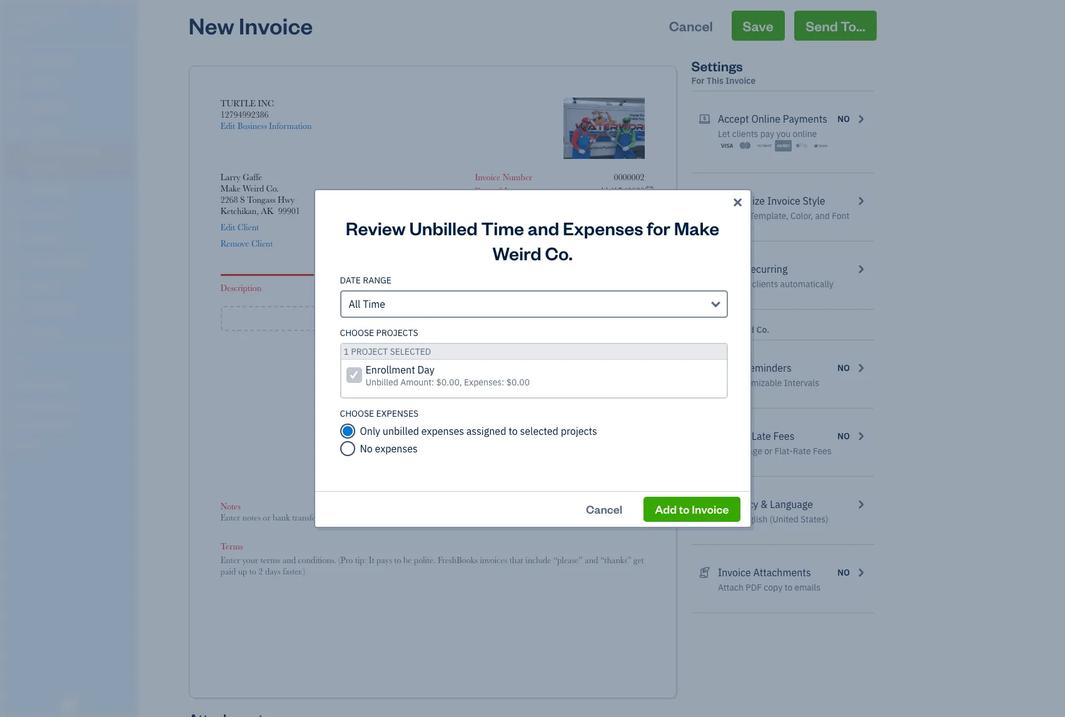 Task type: describe. For each thing, give the bounding box(es) containing it.
add a line button
[[221, 306, 645, 331]]

co. inside review unbilled time and expenses for make weird co.
[[545, 241, 573, 265]]

this
[[707, 75, 724, 86]]

dashboard image
[[8, 54, 23, 67]]

date of issue
[[475, 186, 522, 196]]

no
[[360, 443, 373, 455]]

project image
[[8, 232, 23, 245]]

edit client button
[[221, 222, 259, 233]]

let clients pay you online
[[718, 128, 818, 140]]

online
[[793, 128, 818, 140]]

send to...
[[806, 17, 866, 34]]

0 vertical spatial rate
[[503, 283, 520, 293]]

amount paid
[[507, 417, 554, 427]]

percentage
[[718, 446, 763, 457]]

make inside larry gaffe make weird co. 2268 s tongass hwy ketchikan, ak  99901 edit client remove client
[[221, 183, 241, 193]]

inc for turtle inc owner
[[48, 11, 66, 24]]

chevronright image for currency & language
[[856, 497, 867, 512]]

send to... button
[[795, 11, 877, 41]]

usd,
[[718, 514, 738, 525]]

a inside 'subtotal add a discount tax'
[[516, 365, 520, 375]]

selected
[[520, 425, 559, 438]]

choose expenses
[[340, 408, 419, 419]]

$0.00,
[[437, 377, 462, 388]]

apps image
[[9, 359, 134, 369]]

of
[[495, 186, 502, 196]]

larry gaffe make weird co. 2268 s tongass hwy ketchikan, ak  99901 edit client remove client
[[221, 172, 300, 248]]

chevronright image for invoice attachments
[[856, 565, 867, 580]]

report image
[[8, 327, 23, 340]]

qty
[[569, 283, 582, 293]]

or
[[765, 446, 773, 457]]

no for invoice attachments
[[838, 567, 851, 578]]

and for font
[[816, 210, 831, 222]]

copy
[[764, 582, 783, 593]]

discount
[[522, 365, 554, 375]]

template,
[[750, 210, 789, 222]]

online
[[752, 113, 781, 125]]

attachments
[[754, 566, 812, 579]]

amount:
[[401, 377, 434, 388]]

to inside "choose expenses" option group
[[509, 425, 518, 438]]

no for accept online payments
[[838, 113, 851, 125]]

enrollment
[[366, 364, 415, 376]]

unbilled
[[383, 425, 419, 438]]

make inside review unbilled time and expenses for make weird co.
[[675, 216, 720, 240]]

remove client button
[[221, 238, 273, 249]]

latereminders image
[[699, 361, 711, 376]]

only unbilled expenses assigned to selected projects
[[360, 425, 598, 438]]

a inside add a line "button"
[[438, 310, 444, 326]]

unbilled inside 1 project selected enrollment day unbilled amount: $0.00, expenses: $0.00
[[366, 377, 399, 388]]

2 horizontal spatial to
[[785, 582, 793, 593]]

99901
[[278, 206, 300, 216]]

2 chevronright image from the top
[[856, 193, 867, 208]]

all
[[349, 298, 361, 310]]

add a line
[[412, 310, 471, 326]]

invoice inside settings for this invoice
[[726, 75, 756, 86]]

send reminders
[[718, 362, 792, 374]]

date
[[340, 275, 361, 286]]

turtle for turtle inc owner
[[10, 11, 46, 24]]

main element
[[0, 0, 169, 717]]

choose projects
[[340, 327, 418, 339]]

settings
[[692, 57, 743, 74]]

only
[[360, 425, 381, 438]]

add for add a line
[[412, 310, 435, 326]]

to...
[[841, 17, 866, 34]]

invoice inside add to invoice button
[[692, 502, 729, 516]]

projects
[[376, 327, 418, 339]]

invoice number
[[475, 172, 533, 182]]

bill your clients automatically
[[718, 279, 834, 290]]

currencyandlanguage image
[[699, 497, 711, 512]]

visa image
[[718, 140, 735, 152]]

time inside review unbilled time and expenses for make weird co.
[[482, 216, 525, 240]]

)
[[544, 233, 546, 243]]

change
[[718, 210, 748, 222]]

expenses
[[563, 216, 644, 240]]

larry
[[221, 172, 241, 182]]

expenses:
[[464, 377, 505, 388]]

at
[[718, 377, 727, 389]]

team members image
[[9, 379, 134, 389]]

cancel for save
[[670, 17, 713, 34]]

send for send reminders
[[718, 362, 741, 374]]

change template, color, and font
[[718, 210, 850, 222]]

$0.00 inside 1 project selected enrollment day unbilled amount: $0.00, expenses: $0.00
[[507, 377, 530, 388]]

date range
[[340, 275, 392, 286]]

pay
[[761, 128, 775, 140]]

subtotal
[[524, 354, 554, 364]]

remove
[[221, 238, 249, 248]]

emails
[[795, 582, 821, 593]]

unbilled inside review unbilled time and expenses for make weird co.
[[410, 216, 478, 240]]

timer image
[[8, 256, 23, 269]]

1 project selected enrollment day unbilled amount: $0.00, expenses: $0.00
[[344, 346, 530, 388]]

turtle inc owner
[[10, 11, 66, 34]]

add for add to invoice
[[655, 502, 677, 516]]

chart image
[[8, 304, 23, 316]]

&
[[761, 498, 768, 511]]

1
[[344, 346, 349, 357]]

add to invoice
[[655, 502, 729, 516]]

s
[[240, 195, 245, 205]]

all time
[[349, 298, 386, 310]]

and for expenses
[[528, 216, 560, 240]]

plus image
[[394, 312, 409, 325]]

for
[[647, 216, 671, 240]]

projects
[[561, 425, 598, 438]]

add to invoice button
[[644, 497, 741, 522]]

1 vertical spatial rate
[[793, 446, 812, 457]]

amount for amount paid
[[507, 417, 536, 427]]

client image
[[8, 78, 23, 91]]

12794992386
[[221, 110, 269, 120]]

at customizable intervals
[[718, 377, 820, 389]]

accept
[[718, 113, 750, 125]]

make recurring
[[718, 263, 788, 275]]

1 vertical spatial client
[[251, 238, 273, 248]]

you
[[777, 128, 791, 140]]

(
[[524, 233, 526, 243]]

color,
[[791, 210, 814, 222]]

review
[[346, 216, 406, 240]]

day
[[418, 364, 435, 376]]

edit inside turtle inc 12794992386 edit business information
[[221, 121, 235, 131]]

for inside settings for this invoice
[[692, 75, 705, 86]]

freshbooks image
[[59, 697, 79, 712]]



Task type: vqa. For each thing, say whether or not it's contained in the screenshot.
THE INVOICE ATTACHMENTS
yes



Task type: locate. For each thing, give the bounding box(es) containing it.
1 horizontal spatial send
[[806, 17, 839, 34]]

chevronright image for no
[[856, 429, 867, 444]]

items and services image
[[9, 399, 134, 409]]

0 horizontal spatial a
[[438, 310, 444, 326]]

range
[[363, 275, 392, 286]]

notes
[[221, 501, 241, 511]]

0 vertical spatial send
[[806, 17, 839, 34]]

0 horizontal spatial amount
[[475, 233, 504, 243]]

no for send reminders
[[838, 362, 851, 374]]

edit business information button
[[221, 120, 312, 131]]

due
[[507, 233, 522, 243]]

payment image
[[8, 185, 23, 197]]

customizable
[[729, 377, 783, 389]]

4 no from the top
[[838, 567, 851, 578]]

onlinesales image
[[699, 111, 711, 126]]

for left this
[[692, 75, 705, 86]]

0 vertical spatial for
[[692, 75, 705, 86]]

0 horizontal spatial add
[[412, 310, 435, 326]]

4 chevronright image from the top
[[856, 565, 867, 580]]

amount for amount due ( usd )
[[475, 233, 504, 243]]

number
[[503, 172, 533, 182]]

0 horizontal spatial rate
[[503, 283, 520, 293]]

intervals
[[785, 377, 820, 389]]

line up 1 project selected enrollment day unbilled amount: $0.00, expenses: $0.00
[[447, 310, 471, 326]]

1 vertical spatial expenses
[[375, 443, 418, 455]]

0 vertical spatial $0.00
[[620, 232, 645, 244]]

to left selected
[[509, 425, 518, 438]]

1 0.00 from the top
[[630, 354, 645, 364]]

invoice attachments
[[718, 566, 812, 579]]

1 vertical spatial edit
[[221, 222, 235, 232]]

new
[[189, 11, 234, 40]]

0 vertical spatial client
[[238, 222, 259, 232]]

0 horizontal spatial inc
[[48, 11, 66, 24]]

1 horizontal spatial amount
[[507, 417, 536, 427]]

attach pdf copy to emails
[[718, 582, 821, 593]]

0 horizontal spatial weird
[[243, 183, 264, 193]]

1 horizontal spatial to
[[680, 502, 690, 516]]

invoices image
[[699, 565, 711, 580]]

0 vertical spatial add
[[412, 310, 435, 326]]

1 vertical spatial chevronright image
[[856, 429, 867, 444]]

late
[[752, 430, 772, 443]]

payments
[[784, 113, 828, 125]]

co. right usd
[[545, 241, 573, 265]]

amount due ( usd )
[[475, 233, 546, 243]]

total
[[627, 283, 645, 293]]

0 vertical spatial cancel button
[[658, 11, 725, 41]]

0 vertical spatial amount
[[475, 233, 504, 243]]

hwy
[[278, 195, 295, 205]]

a left discount
[[516, 365, 520, 375]]

1 horizontal spatial weird
[[493, 241, 542, 265]]

rate down amount due ( usd )
[[503, 283, 520, 293]]

co. inside larry gaffe make weird co. 2268 s tongass hwy ketchikan, ak  99901 edit client remove client
[[266, 183, 279, 193]]

0 vertical spatial to
[[509, 425, 518, 438]]

review unbilled time and expenses for make weird co.
[[346, 216, 720, 265]]

no expenses
[[360, 443, 418, 455]]

0 horizontal spatial cancel button
[[575, 497, 634, 522]]

rate right or
[[793, 446, 812, 457]]

(united
[[770, 514, 799, 525]]

$0.00
[[620, 232, 645, 244], [507, 377, 530, 388]]

choose for choose projects
[[340, 327, 374, 339]]

owner
[[10, 25, 33, 34]]

edit inside larry gaffe make weird co. 2268 s tongass hwy ketchikan, ak  99901 edit client remove client
[[221, 222, 235, 232]]

attach
[[718, 582, 744, 593]]

1 horizontal spatial expenses
[[422, 425, 464, 438]]

0 vertical spatial chevronright image
[[856, 262, 867, 277]]

1 vertical spatial cancel
[[586, 502, 623, 516]]

make down larry
[[221, 183, 241, 193]]

DATE RANGE field
[[340, 290, 728, 318]]

add
[[412, 310, 435, 326], [499, 365, 514, 375], [655, 502, 677, 516]]

1 horizontal spatial turtle
[[221, 98, 256, 108]]

line left total
[[608, 283, 624, 293]]

choose expenses option group
[[340, 408, 728, 456]]

1 chevronright image from the top
[[856, 262, 867, 277]]

close image
[[732, 195, 745, 210]]

language
[[771, 498, 814, 511]]

and right (
[[528, 216, 560, 240]]

add inside button
[[655, 502, 677, 516]]

1 horizontal spatial co.
[[545, 241, 573, 265]]

charge late fees
[[718, 430, 795, 443]]

Notes text field
[[221, 512, 645, 523]]

tax
[[540, 379, 554, 389]]

1 horizontal spatial cancel button
[[658, 11, 725, 41]]

0 horizontal spatial line
[[447, 310, 471, 326]]

chevronright image for accept online payments
[[856, 111, 867, 126]]

make right for
[[675, 216, 720, 240]]

$0.00 left for
[[620, 232, 645, 244]]

selected
[[390, 346, 431, 357]]

0 vertical spatial fees
[[774, 430, 795, 443]]

1 vertical spatial amount
[[507, 417, 536, 427]]

english
[[740, 514, 768, 525]]

add right plus icon
[[412, 310, 435, 326]]

0 horizontal spatial and
[[528, 216, 560, 240]]

no for charge late fees
[[838, 431, 851, 442]]

currency & language
[[718, 498, 814, 511]]

Enter an Invoice # text field
[[614, 172, 645, 182]]

font
[[833, 210, 850, 222]]

review unbilled time and expenses for make weird co. dialog
[[0, 174, 1066, 543]]

expense image
[[8, 208, 23, 221]]

2 chevronright image from the top
[[856, 429, 867, 444]]

co. up tongass
[[266, 183, 279, 193]]

3 no from the top
[[838, 431, 851, 442]]

1 vertical spatial $0.00
[[507, 377, 530, 388]]

2 vertical spatial to
[[785, 582, 793, 593]]

invoice image
[[8, 126, 23, 138]]

2 vertical spatial weird
[[731, 324, 755, 335]]

fees up the flat-
[[774, 430, 795, 443]]

recurring
[[745, 263, 788, 275]]

edit down 12794992386 at the top left of page
[[221, 121, 235, 131]]

customize
[[718, 195, 766, 207]]

2 vertical spatial add
[[655, 502, 677, 516]]

automatically
[[781, 279, 834, 290]]

turtle up owner
[[10, 11, 46, 24]]

american express image
[[775, 140, 792, 152]]

to inside button
[[680, 502, 690, 516]]

0 vertical spatial choose
[[340, 327, 374, 339]]

2 horizontal spatial weird
[[731, 324, 755, 335]]

0 horizontal spatial to
[[509, 425, 518, 438]]

Reference Number text field
[[553, 213, 645, 223]]

1 vertical spatial to
[[680, 502, 690, 516]]

0 horizontal spatial $0.00
[[507, 377, 530, 388]]

your
[[733, 279, 751, 290]]

weird inside review unbilled time and expenses for make weird co.
[[493, 241, 542, 265]]

turtle inside turtle inc 12794992386 edit business information
[[221, 98, 256, 108]]

inc inside turtle inc 12794992386 edit business information
[[258, 98, 274, 108]]

time
[[482, 216, 525, 240], [363, 298, 386, 310]]

co. up reminders
[[757, 324, 770, 335]]

Terms text field
[[221, 555, 645, 577]]

weird
[[243, 183, 264, 193], [493, 241, 542, 265], [731, 324, 755, 335]]

0.00
[[630, 354, 645, 364], [630, 379, 645, 389]]

apple pay image
[[794, 140, 811, 152]]

2 vertical spatial co.
[[757, 324, 770, 335]]

1 vertical spatial unbilled
[[366, 377, 399, 388]]

fees right the flat-
[[814, 446, 832, 457]]

to left currencyandlanguage "icon"
[[680, 502, 690, 516]]

0 horizontal spatial unbilled
[[366, 377, 399, 388]]

cancel button inside review unbilled time and expenses for make weird co. dialog
[[575, 497, 634, 522]]

2268
[[221, 195, 238, 205]]

send for send to...
[[806, 17, 839, 34]]

3 chevronright image from the top
[[856, 497, 867, 512]]

project
[[351, 346, 388, 357]]

cancel inside review unbilled time and expenses for make weird co. dialog
[[586, 502, 623, 516]]

gaffe
[[243, 172, 262, 182]]

1 horizontal spatial rate
[[793, 446, 812, 457]]

0 horizontal spatial expenses
[[375, 443, 418, 455]]

turtle for turtle inc 12794992386 edit business information
[[221, 98, 256, 108]]

1 vertical spatial weird
[[493, 241, 542, 265]]

cancel for add to invoice
[[586, 502, 623, 516]]

cancel button
[[658, 11, 725, 41], [575, 497, 634, 522]]

0 horizontal spatial fees
[[774, 430, 795, 443]]

line inside add a line "button"
[[447, 310, 471, 326]]

assigned
[[467, 425, 507, 438]]

make up latereminders icon
[[707, 324, 729, 335]]

1 vertical spatial add
[[499, 365, 514, 375]]

reminders
[[744, 362, 792, 374]]

pdf
[[746, 582, 762, 593]]

2 horizontal spatial add
[[655, 502, 677, 516]]

edit up remove
[[221, 222, 235, 232]]

co.
[[266, 183, 279, 193], [545, 241, 573, 265], [757, 324, 770, 335]]

settings for this invoice
[[692, 57, 756, 86]]

make
[[221, 183, 241, 193], [675, 216, 720, 240], [718, 263, 743, 275], [707, 324, 729, 335]]

cancel
[[670, 17, 713, 34], [586, 502, 623, 516]]

expenses
[[422, 425, 464, 438], [375, 443, 418, 455]]

time inside date range field
[[363, 298, 386, 310]]

unbilled down enrollment
[[366, 377, 399, 388]]

1 vertical spatial 0.00
[[630, 379, 645, 389]]

client
[[238, 222, 259, 232], [251, 238, 273, 248]]

send inside send to... button
[[806, 17, 839, 34]]

to right copy
[[785, 582, 793, 593]]

1 horizontal spatial and
[[816, 210, 831, 222]]

usd
[[526, 233, 544, 243]]

style
[[803, 195, 826, 207]]

choose up 1
[[340, 327, 374, 339]]

0 vertical spatial weird
[[243, 183, 264, 193]]

$0.00 down add a discount button
[[507, 377, 530, 388]]

chevronright image for send reminders
[[856, 361, 867, 376]]

and inside review unbilled time and expenses for make weird co.
[[528, 216, 560, 240]]

client up remove client button
[[238, 222, 259, 232]]

add left currencyandlanguage "icon"
[[655, 502, 677, 516]]

choose for choose expenses
[[340, 408, 374, 419]]

amount down reference
[[475, 233, 504, 243]]

subtotal add a discount tax
[[499, 354, 554, 389]]

estimate image
[[8, 102, 23, 115]]

choose
[[340, 327, 374, 339], [340, 408, 374, 419]]

save button
[[732, 11, 785, 41]]

cancel button for save
[[658, 11, 725, 41]]

inc
[[48, 11, 66, 24], [258, 98, 274, 108]]

new invoice
[[189, 11, 313, 40]]

add inside "button"
[[412, 310, 435, 326]]

add up expenses:
[[499, 365, 514, 375]]

amount left the paid
[[507, 417, 536, 427]]

0 horizontal spatial turtle
[[10, 11, 46, 24]]

save
[[743, 17, 774, 34]]

1 horizontal spatial fees
[[814, 446, 832, 457]]

discover image
[[756, 140, 773, 152]]

0 vertical spatial expenses
[[422, 425, 464, 438]]

2 vertical spatial chevronright image
[[856, 497, 867, 512]]

choose up only
[[340, 408, 374, 419]]

1 vertical spatial send
[[718, 362, 741, 374]]

0 vertical spatial time
[[482, 216, 525, 240]]

1 vertical spatial cancel button
[[575, 497, 634, 522]]

0 vertical spatial cancel
[[670, 17, 713, 34]]

clients down accept
[[733, 128, 759, 140]]

2 0.00 from the top
[[630, 379, 645, 389]]

0 vertical spatial inc
[[48, 11, 66, 24]]

1 vertical spatial a
[[516, 365, 520, 375]]

client right remove
[[251, 238, 273, 248]]

inc for turtle inc 12794992386 edit business information
[[258, 98, 274, 108]]

add a discount button
[[499, 364, 554, 376]]

reference
[[475, 213, 510, 223]]

1 vertical spatial for
[[692, 324, 705, 335]]

settings image
[[9, 439, 134, 449]]

1 vertical spatial clients
[[753, 279, 779, 290]]

0 vertical spatial line
[[608, 283, 624, 293]]

clients
[[733, 128, 759, 140], [753, 279, 779, 290]]

2 edit from the top
[[221, 222, 235, 232]]

expenses down unbilled
[[375, 443, 418, 455]]

business
[[238, 121, 267, 131]]

add inside 'subtotal add a discount tax'
[[499, 365, 514, 375]]

chevronright image
[[856, 111, 867, 126], [856, 193, 867, 208], [856, 361, 867, 376], [856, 565, 867, 580]]

Issue date in MM/DD/YYYY format text field
[[564, 186, 655, 196]]

2 no from the top
[[838, 362, 851, 374]]

0 horizontal spatial send
[[718, 362, 741, 374]]

0 horizontal spatial cancel
[[586, 502, 623, 516]]

1 horizontal spatial a
[[516, 365, 520, 375]]

1 vertical spatial time
[[363, 298, 386, 310]]

1 edit from the top
[[221, 121, 235, 131]]

0 horizontal spatial time
[[363, 298, 386, 310]]

turtle up 12794992386 at the top left of page
[[221, 98, 256, 108]]

choose inside option group
[[340, 408, 374, 419]]

0 vertical spatial 0.00
[[630, 354, 645, 364]]

unbilled
[[410, 216, 478, 240], [366, 377, 399, 388]]

2 horizontal spatial co.
[[757, 324, 770, 335]]

unbilled down date
[[410, 216, 478, 240]]

0 horizontal spatial co.
[[266, 183, 279, 193]]

for up latereminders icon
[[692, 324, 705, 335]]

expenses right unbilled
[[422, 425, 464, 438]]

ketchikan,
[[221, 206, 259, 216]]

states)
[[801, 514, 829, 525]]

0 vertical spatial co.
[[266, 183, 279, 193]]

cancel button for add to invoice
[[575, 497, 634, 522]]

1 horizontal spatial unbilled
[[410, 216, 478, 240]]

0 vertical spatial edit
[[221, 121, 235, 131]]

send up at
[[718, 362, 741, 374]]

1 for from the top
[[692, 75, 705, 86]]

1 horizontal spatial cancel
[[670, 17, 713, 34]]

1 vertical spatial line
[[447, 310, 471, 326]]

0 vertical spatial unbilled
[[410, 216, 478, 240]]

inc inside turtle inc owner
[[48, 11, 66, 24]]

1 chevronright image from the top
[[856, 111, 867, 126]]

issue
[[505, 186, 522, 196]]

2 choose from the top
[[340, 408, 374, 419]]

0 vertical spatial clients
[[733, 128, 759, 140]]

2 for from the top
[[692, 324, 705, 335]]

1 no from the top
[[838, 113, 851, 125]]

1 horizontal spatial add
[[499, 365, 514, 375]]

accept online payments
[[718, 113, 828, 125]]

1 choose from the top
[[340, 327, 374, 339]]

1 horizontal spatial $0.00
[[620, 232, 645, 244]]

send left to... at the right of the page
[[806, 17, 839, 34]]

1 horizontal spatial time
[[482, 216, 525, 240]]

turtle inside turtle inc owner
[[10, 11, 46, 24]]

customize invoice style
[[718, 195, 826, 207]]

money image
[[8, 280, 23, 292]]

tongass
[[247, 195, 276, 205]]

1 vertical spatial turtle
[[221, 98, 256, 108]]

1 horizontal spatial line
[[608, 283, 624, 293]]

0 vertical spatial turtle
[[10, 11, 46, 24]]

bank image
[[813, 140, 830, 152]]

a right plus icon
[[438, 310, 444, 326]]

for make weird co.
[[692, 324, 770, 335]]

1 horizontal spatial inc
[[258, 98, 274, 108]]

amount
[[475, 233, 504, 243], [507, 417, 536, 427]]

mastercard image
[[737, 140, 754, 152]]

0 vertical spatial a
[[438, 310, 444, 326]]

bill
[[718, 279, 731, 290]]

3 chevronright image from the top
[[856, 361, 867, 376]]

chevronright image for make recurring
[[856, 262, 867, 277]]

weird inside larry gaffe make weird co. 2268 s tongass hwy ketchikan, ak  99901 edit client remove client
[[243, 183, 264, 193]]

bank connections image
[[9, 419, 134, 429]]

1 vertical spatial choose
[[340, 408, 374, 419]]

1 vertical spatial co.
[[545, 241, 573, 265]]

1 vertical spatial inc
[[258, 98, 274, 108]]

chevronright image
[[856, 262, 867, 277], [856, 429, 867, 444], [856, 497, 867, 512]]

and down the style
[[816, 210, 831, 222]]

make up bill
[[718, 263, 743, 275]]

1 vertical spatial fees
[[814, 446, 832, 457]]

turtle
[[10, 11, 46, 24], [221, 98, 256, 108]]

clients down recurring
[[753, 279, 779, 290]]

description
[[221, 283, 262, 293]]



